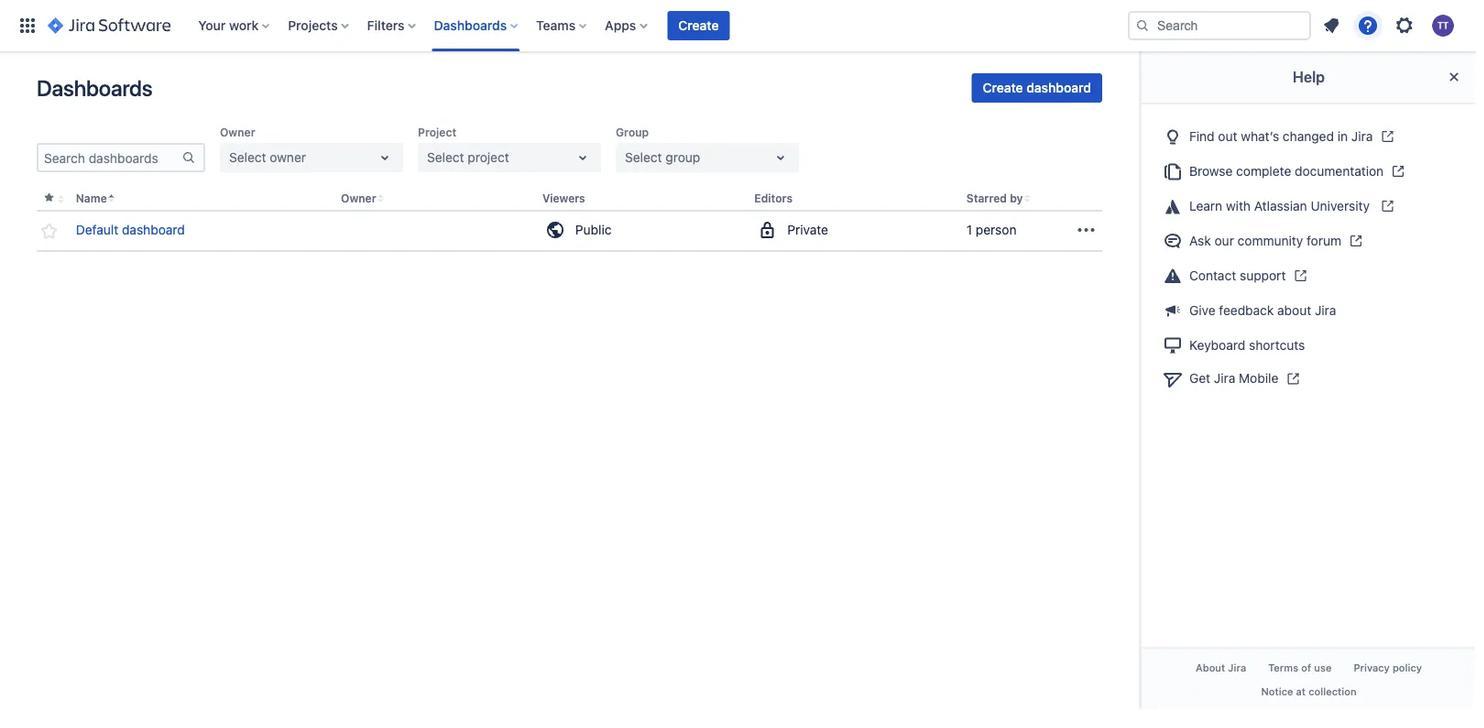 Task type: vqa. For each thing, say whether or not it's contained in the screenshot.
"help"
yes



Task type: describe. For each thing, give the bounding box(es) containing it.
create dashboard
[[983, 80, 1092, 95]]

about
[[1196, 662, 1226, 674]]

contact support
[[1190, 268, 1286, 283]]

viewers
[[542, 192, 585, 205]]

ask our community forum link
[[1157, 224, 1462, 258]]

notice at collection
[[1262, 685, 1357, 697]]

starred
[[967, 192, 1007, 205]]

appswitcher icon image
[[16, 15, 38, 37]]

by
[[1010, 192, 1023, 205]]

find out what's changed in jira
[[1190, 128, 1373, 144]]

filters
[[367, 18, 405, 33]]

notice at collection link
[[1251, 680, 1368, 703]]

changed
[[1283, 128, 1334, 144]]

Group text field
[[625, 148, 629, 167]]

give feedback about jira link
[[1157, 293, 1462, 327]]

filters button
[[362, 11, 423, 40]]

use
[[1315, 662, 1332, 674]]

create for create dashboard
[[983, 80, 1023, 95]]

feedback
[[1219, 303, 1274, 318]]

starred by button
[[967, 192, 1023, 205]]

select owner
[[229, 150, 306, 165]]

your work button
[[193, 11, 277, 40]]

what's
[[1241, 128, 1280, 144]]

owner
[[270, 150, 306, 165]]

private
[[788, 222, 829, 238]]

out
[[1219, 128, 1238, 144]]

person
[[976, 222, 1017, 238]]

get jira mobile link
[[1157, 362, 1462, 396]]

in
[[1338, 128, 1348, 144]]

group
[[616, 126, 649, 138]]

find
[[1190, 128, 1215, 144]]

community
[[1238, 233, 1304, 248]]

close image
[[1444, 66, 1466, 88]]

at
[[1296, 685, 1306, 697]]

our
[[1215, 233, 1235, 248]]

browse
[[1190, 163, 1233, 178]]

create button
[[668, 11, 730, 40]]

1
[[967, 222, 973, 238]]

browse complete documentation link
[[1157, 154, 1462, 189]]

ask our community forum
[[1190, 233, 1342, 248]]

keyboard
[[1190, 337, 1246, 352]]

Search field
[[1128, 11, 1312, 40]]

learn
[[1190, 198, 1223, 213]]

your
[[198, 18, 226, 33]]

keyboard shortcuts link
[[1157, 327, 1462, 362]]

open image for owner
[[374, 147, 396, 169]]

dashboards inside popup button
[[434, 18, 507, 33]]

contact
[[1190, 268, 1237, 283]]

give feedback about jira
[[1190, 303, 1337, 318]]

settings image
[[1394, 15, 1416, 37]]

projects button
[[283, 11, 356, 40]]

select project
[[427, 150, 509, 165]]

star default dashboard image
[[38, 220, 60, 242]]

about jira button
[[1185, 657, 1258, 680]]

1 person
[[967, 222, 1017, 238]]

select for select owner
[[229, 150, 266, 165]]

privacy policy link
[[1343, 657, 1434, 680]]

your work
[[198, 18, 259, 33]]

with
[[1226, 198, 1251, 213]]

privacy policy
[[1354, 662, 1423, 674]]

0 horizontal spatial dashboards
[[37, 75, 153, 101]]

starred by
[[967, 192, 1023, 205]]

more image
[[1076, 219, 1098, 241]]

help
[[1293, 68, 1325, 86]]

search image
[[1136, 18, 1150, 33]]

dashboard for create dashboard
[[1027, 80, 1092, 95]]

ask
[[1190, 233, 1211, 248]]



Task type: locate. For each thing, give the bounding box(es) containing it.
default dashboard
[[76, 222, 185, 238]]

2 horizontal spatial select
[[625, 150, 662, 165]]

default dashboard link
[[76, 221, 185, 239]]

group
[[666, 150, 701, 165]]

create for create
[[679, 18, 719, 33]]

give
[[1190, 303, 1216, 318]]

select down group
[[625, 150, 662, 165]]

1 horizontal spatial open image
[[572, 147, 594, 169]]

of
[[1302, 662, 1312, 674]]

1 horizontal spatial dashboards
[[434, 18, 507, 33]]

Owner text field
[[229, 148, 233, 167]]

2 horizontal spatial open image
[[770, 147, 792, 169]]

owner
[[220, 126, 255, 138], [341, 192, 376, 205]]

get jira mobile
[[1190, 371, 1279, 386]]

1 horizontal spatial select
[[427, 150, 464, 165]]

keyboard shortcuts
[[1190, 337, 1305, 352]]

0 vertical spatial owner
[[220, 126, 255, 138]]

public
[[575, 222, 612, 238]]

privacy
[[1354, 662, 1390, 674]]

Search dashboards text field
[[38, 145, 181, 170]]

notifications image
[[1321, 15, 1343, 37]]

Project text field
[[427, 148, 431, 167]]

create
[[679, 18, 719, 33], [983, 80, 1023, 95]]

about jira
[[1196, 662, 1247, 674]]

editors
[[755, 192, 793, 205]]

open image left group text field
[[572, 147, 594, 169]]

0 horizontal spatial dashboard
[[122, 222, 185, 238]]

0 horizontal spatial select
[[229, 150, 266, 165]]

atlassian
[[1255, 198, 1308, 213]]

terms of use
[[1269, 662, 1332, 674]]

your profile and settings image
[[1433, 15, 1455, 37]]

select left "owner" at the top of page
[[229, 150, 266, 165]]

dashboard inside button
[[1027, 80, 1092, 95]]

learn with atlassian university link
[[1157, 189, 1462, 224]]

2 open image from the left
[[572, 147, 594, 169]]

owner button
[[341, 192, 376, 205]]

learn with atlassian university
[[1190, 198, 1374, 213]]

find out what's changed in jira link
[[1157, 119, 1462, 154]]

select for select group
[[625, 150, 662, 165]]

0 horizontal spatial create
[[679, 18, 719, 33]]

open image for project
[[572, 147, 594, 169]]

dashboard
[[1027, 80, 1092, 95], [122, 222, 185, 238]]

open image for group
[[770, 147, 792, 169]]

dashboards
[[434, 18, 507, 33], [37, 75, 153, 101]]

projects
[[288, 18, 338, 33]]

0 vertical spatial dashboards
[[434, 18, 507, 33]]

open image
[[374, 147, 396, 169], [572, 147, 594, 169], [770, 147, 792, 169]]

select group
[[625, 150, 701, 165]]

terms
[[1269, 662, 1299, 674]]

name button
[[76, 192, 107, 205]]

select down the "project"
[[427, 150, 464, 165]]

1 open image from the left
[[374, 147, 396, 169]]

complete
[[1237, 163, 1292, 178]]

1 select from the left
[[229, 150, 266, 165]]

primary element
[[11, 0, 1128, 51]]

1 vertical spatial dashboards
[[37, 75, 153, 101]]

terms of use link
[[1258, 657, 1343, 680]]

default
[[76, 222, 118, 238]]

select for select project
[[427, 150, 464, 165]]

notice
[[1262, 685, 1294, 697]]

banner
[[0, 0, 1477, 51]]

dashboard inside 'link'
[[122, 222, 185, 238]]

create dashboard button
[[972, 73, 1103, 103]]

shortcuts
[[1249, 337, 1305, 352]]

2 select from the left
[[427, 150, 464, 165]]

name
[[76, 192, 107, 205]]

support
[[1240, 268, 1286, 283]]

teams button
[[531, 11, 594, 40]]

teams
[[536, 18, 576, 33]]

apps button
[[600, 11, 655, 40]]

project
[[468, 150, 509, 165]]

3 select from the left
[[625, 150, 662, 165]]

dashboards up the search dashboards text box
[[37, 75, 153, 101]]

dashboards right filters popup button
[[434, 18, 507, 33]]

3 open image from the left
[[770, 147, 792, 169]]

0 vertical spatial dashboard
[[1027, 80, 1092, 95]]

about
[[1278, 303, 1312, 318]]

open image up editors
[[770, 147, 792, 169]]

1 horizontal spatial owner
[[341, 192, 376, 205]]

1 horizontal spatial dashboard
[[1027, 80, 1092, 95]]

open image left project text field on the left top of the page
[[374, 147, 396, 169]]

get
[[1190, 371, 1211, 386]]

forum
[[1307, 233, 1342, 248]]

policy
[[1393, 662, 1423, 674]]

1 vertical spatial create
[[983, 80, 1023, 95]]

apps
[[605, 18, 636, 33]]

help image
[[1357, 15, 1379, 37]]

1 vertical spatial dashboard
[[122, 222, 185, 238]]

select
[[229, 150, 266, 165], [427, 150, 464, 165], [625, 150, 662, 165]]

contact support link
[[1157, 258, 1462, 293]]

documentation
[[1295, 163, 1384, 178]]

banner containing your work
[[0, 0, 1477, 51]]

dashboards details element
[[34, 187, 1103, 252]]

0 vertical spatial create
[[679, 18, 719, 33]]

1 horizontal spatial create
[[983, 80, 1023, 95]]

create inside primary element
[[679, 18, 719, 33]]

1 vertical spatial owner
[[341, 192, 376, 205]]

university
[[1311, 198, 1370, 213]]

dashboards button
[[429, 11, 525, 40]]

browse complete documentation
[[1190, 163, 1384, 178]]

collection
[[1309, 685, 1357, 697]]

jira software image
[[48, 15, 171, 37], [48, 15, 171, 37]]

mobile
[[1239, 371, 1279, 386]]

dashboard for default dashboard
[[122, 222, 185, 238]]

0 horizontal spatial owner
[[220, 126, 255, 138]]

owner inside dashboards details element
[[341, 192, 376, 205]]

jira inside button
[[1228, 662, 1247, 674]]

work
[[229, 18, 259, 33]]

project
[[418, 126, 457, 138]]

0 horizontal spatial open image
[[374, 147, 396, 169]]

jira
[[1352, 128, 1373, 144], [1315, 303, 1337, 318], [1214, 371, 1236, 386], [1228, 662, 1247, 674]]



